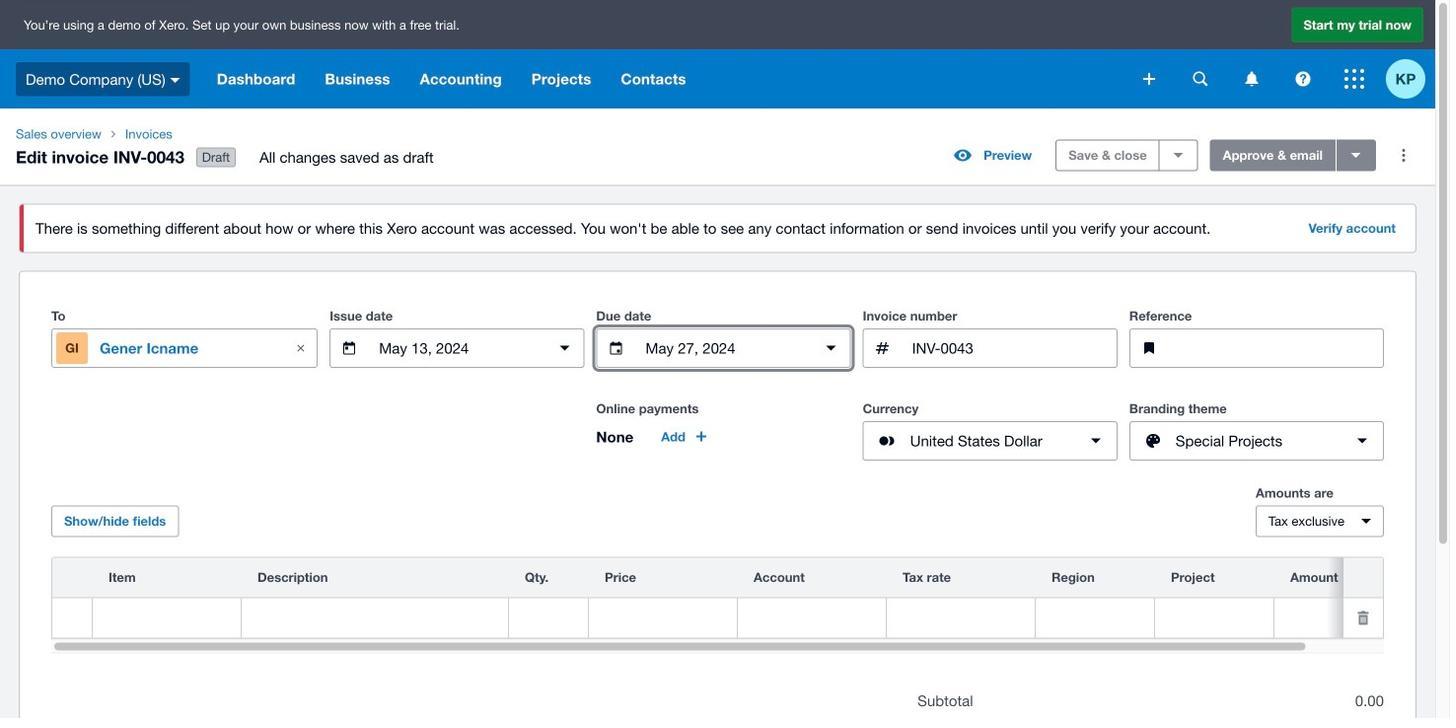 Task type: locate. For each thing, give the bounding box(es) containing it.
None field
[[93, 600, 241, 637], [509, 600, 588, 637], [589, 600, 737, 637], [1275, 600, 1423, 637], [93, 600, 241, 637], [509, 600, 588, 637], [589, 600, 737, 637], [1275, 600, 1423, 637]]

banner
[[0, 0, 1436, 109]]

more date options image
[[545, 329, 585, 368], [812, 329, 851, 368]]

1 horizontal spatial more date options image
[[812, 329, 851, 368]]

more invoice options image
[[1384, 136, 1424, 175]]

1 more date options image from the left
[[545, 329, 585, 368]]

None text field
[[644, 330, 804, 367], [1177, 330, 1383, 367], [644, 330, 804, 367], [1177, 330, 1383, 367]]

None text field
[[377, 330, 537, 367], [910, 330, 1117, 367], [242, 600, 508, 637], [377, 330, 537, 367], [910, 330, 1117, 367], [242, 600, 508, 637]]

svg image
[[1193, 72, 1208, 86], [1246, 72, 1258, 86], [1296, 72, 1311, 86], [1144, 73, 1155, 85], [170, 78, 180, 83]]

invoice number element
[[863, 329, 1118, 368]]

0 horizontal spatial more date options image
[[545, 329, 585, 368]]



Task type: describe. For each thing, give the bounding box(es) containing it.
2 more date options image from the left
[[812, 329, 851, 368]]

close image
[[281, 329, 321, 368]]

svg image
[[1345, 69, 1365, 89]]

invoice line item list element
[[51, 557, 1450, 639]]



Task type: vqa. For each thing, say whether or not it's contained in the screenshot.
Crm08-
no



